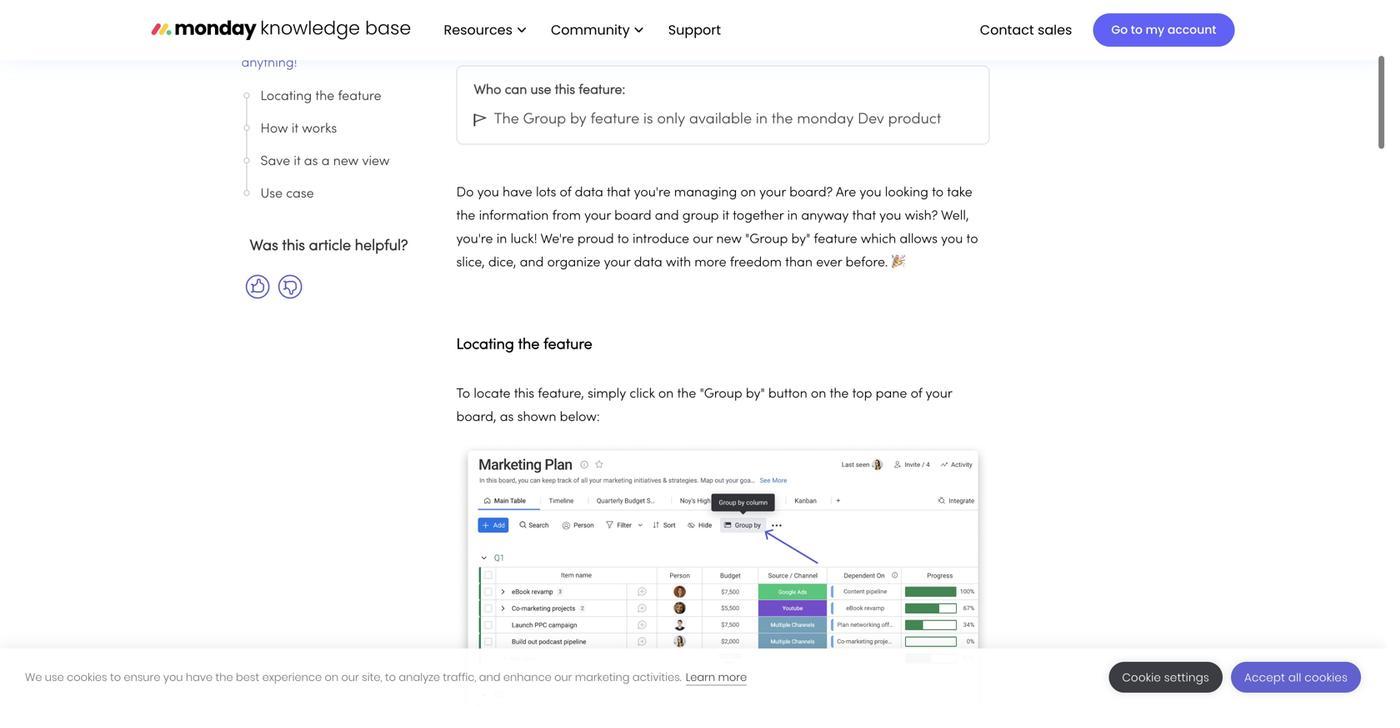 Task type: describe. For each thing, give the bounding box(es) containing it.
dev
[[858, 113, 885, 127]]

how it works
[[261, 123, 337, 135]]

your down the proud
[[604, 257, 631, 269]]

who
[[474, 84, 501, 97]]

do you have lots of data that you're managing on your board? are you looking to take the information from your board and group it together in anyway that you wish? well, you're in luck! we're proud to introduce our new "group by" feature which allows you to slice, dice, and organize your data with more freedom than ever before. 🎉
[[456, 187, 978, 269]]

on inside dialog
[[325, 670, 339, 685]]

more inside do you have lots of data that you're managing on your board? are you looking to take the information from your board and group it together in anyway that you wish? well, you're in luck! we're proud to introduce our new "group by" feature which allows you to slice, dice, and organize your data with more freedom than ever before. 🎉
[[695, 257, 727, 269]]

1 vertical spatial monday
[[797, 113, 854, 127]]

0 horizontal spatial you're
[[456, 233, 493, 246]]

shown
[[517, 411, 557, 424]]

marketing
[[575, 670, 630, 685]]

only
[[657, 113, 685, 127]]

have inside do you have lots of data that you're managing on your board? are you looking to take the information from your board and group it together in anyway that you wish? well, you're in luck! we're proud to introduce our new "group by" feature which allows you to slice, dice, and organize your data with more freedom than ever before. 🎉
[[503, 187, 533, 199]]

board?
[[790, 187, 833, 199]]

enhance
[[504, 670, 552, 685]]

together
[[733, 210, 784, 223]]

best
[[236, 670, 259, 685]]

resources link
[[436, 16, 534, 44]]

group_2__37_.png image
[[456, 443, 990, 706]]

allows
[[900, 233, 938, 246]]

1 horizontal spatial that
[[853, 210, 876, 223]]

was this article helpful?
[[250, 239, 408, 253]]

you right ensure
[[163, 670, 183, 685]]

the right available at the top of the page
[[772, 113, 793, 127]]

to inside main element
[[1131, 22, 1143, 38]]

anyway
[[802, 210, 849, 223]]

click
[[630, 388, 655, 401]]

who can use this feature:
[[474, 84, 626, 97]]

1 vertical spatial data
[[634, 257, 663, 269]]

before.
[[846, 257, 888, 269]]

luck!
[[511, 233, 537, 246]]

feature:
[[579, 84, 626, 97]]

anything!
[[241, 57, 297, 70]]

sales
[[1038, 20, 1073, 39]]

learn more link
[[686, 670, 747, 686]]

pane
[[876, 388, 907, 401]]

go to my account
[[1112, 22, 1217, 38]]

contact
[[980, 20, 1035, 39]]

our inside do you have lots of data that you're managing on your board? are you looking to take the information from your board and group it together in anyway that you wish? well, you're in luck! we're proud to introduce our new "group by" feature which allows you to slice, dice, and organize your data with more freedom than ever before. 🎉
[[693, 233, 713, 246]]

my
[[1146, 22, 1165, 38]]

locating the feature link
[[261, 87, 416, 107]]

group inside group your board by anything!
[[241, 37, 280, 50]]

cookie settings
[[1123, 670, 1210, 685]]

accept all cookies button
[[1231, 662, 1362, 693]]

account
[[1168, 22, 1217, 38]]

the left top
[[830, 388, 849, 401]]

0 horizontal spatial this
[[282, 239, 305, 253]]

0 horizontal spatial locating the feature
[[261, 90, 382, 103]]

you right do
[[477, 187, 499, 199]]

button
[[769, 388, 808, 401]]

use case
[[261, 188, 314, 201]]

feature inside do you have lots of data that you're managing on your board? are you looking to take the information from your board and group it together in anyway that you wish? well, you're in luck! we're proud to introduce our new "group by" feature which allows you to slice, dice, and organize your data with more freedom than ever before. 🎉
[[814, 233, 858, 246]]

using
[[241, 10, 275, 22]]

helpful?
[[355, 239, 408, 253]]

which
[[861, 233, 897, 246]]

you up which
[[880, 210, 902, 223]]

than
[[786, 257, 813, 269]]

the
[[494, 113, 519, 127]]

with
[[666, 257, 691, 269]]

available
[[689, 113, 752, 127]]

case
[[286, 188, 314, 201]]

view
[[362, 155, 390, 168]]

the up "works" on the left top
[[315, 90, 335, 103]]

it for works
[[292, 123, 299, 135]]

from
[[552, 210, 581, 223]]

cookies for use
[[67, 670, 107, 685]]

below:
[[560, 411, 600, 424]]

using monday
[[241, 10, 329, 22]]

resources
[[444, 20, 513, 39]]

a
[[322, 155, 330, 168]]

2 vertical spatial and
[[479, 670, 501, 685]]

managing
[[674, 187, 737, 199]]

to locate this feature, simply click on the "group by" button on the top pane of your board, as shown below:
[[456, 388, 953, 424]]

analyze
[[399, 670, 440, 685]]

can
[[505, 84, 527, 97]]

community link
[[543, 16, 652, 44]]

cookie
[[1123, 670, 1161, 685]]

the inside dialog
[[216, 670, 233, 685]]

0 vertical spatial as
[[304, 155, 318, 168]]

are
[[836, 187, 856, 199]]

was
[[250, 239, 278, 253]]

save it as a new view
[[261, 155, 390, 168]]

ensure
[[124, 670, 160, 685]]

cookies for all
[[1305, 670, 1348, 685]]

0 vertical spatial use
[[531, 84, 552, 97]]

use
[[261, 188, 283, 201]]

list containing resources
[[427, 0, 735, 60]]

your up the proud
[[585, 210, 611, 223]]

top
[[853, 388, 872, 401]]

your up together
[[760, 187, 786, 199]]

your inside group your board by anything!
[[283, 37, 310, 50]]

board,
[[456, 411, 497, 424]]

1 vertical spatial locating the feature
[[456, 338, 593, 352]]

is
[[644, 113, 653, 127]]

"group inside the to locate this feature, simply click on the "group by" button on the top pane of your board, as shown below:
[[700, 388, 743, 401]]

use case link
[[261, 184, 416, 204]]

0 vertical spatial data
[[575, 187, 603, 199]]

take
[[947, 187, 973, 199]]

this inside the to locate this feature, simply click on the "group by" button on the top pane of your board, as shown below:
[[514, 388, 535, 401]]

feature up how it works link
[[338, 90, 382, 103]]

by" inside the to locate this feature, simply click on the "group by" button on the top pane of your board, as shown below:
[[746, 388, 765, 401]]

locate
[[474, 388, 511, 401]]

the right click
[[677, 388, 697, 401]]

more inside dialog
[[718, 670, 747, 685]]

activities.
[[633, 670, 682, 685]]



Task type: vqa. For each thing, say whether or not it's contained in the screenshot.
experience
yes



Task type: locate. For each thing, give the bounding box(es) containing it.
monday
[[278, 10, 329, 22], [797, 113, 854, 127]]

looking
[[885, 187, 929, 199]]

0 horizontal spatial data
[[575, 187, 603, 199]]

on right click
[[659, 388, 674, 401]]

and
[[655, 210, 679, 223], [520, 257, 544, 269], [479, 670, 501, 685]]

0 vertical spatial more
[[695, 257, 727, 269]]

locating the feature up locate at the bottom left of page
[[456, 338, 593, 352]]

board
[[313, 37, 350, 50], [615, 210, 652, 223]]

save it as a new view link
[[261, 152, 416, 172]]

monday.com logo image
[[151, 12, 411, 47]]

by" inside do you have lots of data that you're managing on your board? are you looking to take the information from your board and group it together in anyway that you wish? well, you're in luck! we're proud to introduce our new "group by" feature which allows you to slice, dice, and organize your data with more freedom than ever before. 🎉
[[792, 233, 811, 246]]

board up "introduce"
[[615, 210, 652, 223]]

and up "introduce"
[[655, 210, 679, 223]]

0 horizontal spatial our
[[341, 670, 359, 685]]

introduce
[[633, 233, 690, 246]]

1 horizontal spatial cookies
[[1305, 670, 1348, 685]]

on right button
[[811, 388, 827, 401]]

0 horizontal spatial new
[[333, 155, 359, 168]]

"group inside do you have lots of data that you're managing on your board? are you looking to take the information from your board and group it together in anyway that you wish? well, you're in luck! we're proud to introduce our new "group by" feature which allows you to slice, dice, and organize your data with more freedom than ever before. 🎉
[[746, 233, 788, 246]]

all
[[1289, 670, 1302, 685]]

of inside the to locate this feature, simply click on the "group by" button on the top pane of your board, as shown below:
[[911, 388, 923, 401]]

0 horizontal spatial have
[[186, 670, 213, 685]]

0 vertical spatial group
[[241, 37, 280, 50]]

more right with
[[695, 257, 727, 269]]

by inside group your board by anything!
[[354, 37, 368, 50]]

0 horizontal spatial and
[[479, 670, 501, 685]]

have up information
[[503, 187, 533, 199]]

0 vertical spatial by
[[354, 37, 368, 50]]

0 horizontal spatial group
[[241, 37, 280, 50]]

1 vertical spatial by
[[570, 113, 587, 127]]

our right the enhance
[[555, 670, 572, 685]]

1 vertical spatial have
[[186, 670, 213, 685]]

"group left button
[[700, 388, 743, 401]]

works
[[302, 123, 337, 135]]

locating up how
[[261, 90, 312, 103]]

the left best on the left bottom of page
[[216, 670, 233, 685]]

group up anything!
[[241, 37, 280, 50]]

and down "luck!"
[[520, 257, 544, 269]]

we use cookies to ensure you have the best experience on our site, to analyze traffic, and enhance our marketing activities. learn more
[[25, 670, 747, 685]]

community
[[551, 20, 630, 39]]

1 vertical spatial group
[[523, 113, 566, 127]]

1 horizontal spatial locating
[[456, 338, 514, 352]]

you're up slice,
[[456, 233, 493, 246]]

locating up locate at the bottom left of page
[[456, 338, 514, 352]]

your inside the to locate this feature, simply click on the "group by" button on the top pane of your board, as shown below:
[[926, 388, 953, 401]]

"group
[[746, 233, 788, 246], [700, 388, 743, 401]]

of right pane
[[911, 388, 923, 401]]

on inside do you have lots of data that you're managing on your board? are you looking to take the information from your board and group it together in anyway that you wish? well, you're in luck! we're proud to introduce our new "group by" feature which allows you to slice, dice, and organize your data with more freedom than ever before. 🎉
[[741, 187, 756, 199]]

well,
[[941, 210, 969, 223]]

experience
[[262, 670, 322, 685]]

organize
[[547, 257, 601, 269]]

1 horizontal spatial board
[[615, 210, 652, 223]]

0 horizontal spatial monday
[[278, 10, 329, 22]]

to right the go
[[1131, 22, 1143, 38]]

feature down feature:
[[591, 113, 640, 127]]

product
[[888, 113, 942, 127]]

0 horizontal spatial as
[[304, 155, 318, 168]]

1 vertical spatial more
[[718, 670, 747, 685]]

1 horizontal spatial in
[[756, 113, 768, 127]]

you're
[[634, 187, 671, 199], [456, 233, 493, 246]]

dialog containing cookie settings
[[0, 649, 1387, 706]]

1 horizontal spatial group
[[523, 113, 566, 127]]

contact sales link
[[972, 16, 1081, 44]]

0 vertical spatial "group
[[746, 233, 788, 246]]

feature
[[338, 90, 382, 103], [591, 113, 640, 127], [814, 233, 858, 246], [544, 338, 593, 352]]

new right the a
[[333, 155, 359, 168]]

0 vertical spatial and
[[655, 210, 679, 223]]

1 vertical spatial you're
[[456, 233, 493, 246]]

1 horizontal spatial by"
[[792, 233, 811, 246]]

0 horizontal spatial cookies
[[67, 670, 107, 685]]

by" left button
[[746, 388, 765, 401]]

monday up group your board by anything!
[[278, 10, 329, 22]]

traffic,
[[443, 670, 476, 685]]

board up locating the feature link
[[313, 37, 350, 50]]

0 vertical spatial this
[[555, 84, 575, 97]]

1 horizontal spatial as
[[500, 411, 514, 424]]

0 vertical spatial in
[[756, 113, 768, 127]]

to right the proud
[[618, 233, 629, 246]]

"group down together
[[746, 233, 788, 246]]

it for as
[[294, 155, 301, 168]]

board inside group your board by anything!
[[313, 37, 350, 50]]

1 horizontal spatial use
[[531, 84, 552, 97]]

in
[[756, 113, 768, 127], [787, 210, 798, 223], [497, 233, 507, 246]]

1 vertical spatial of
[[911, 388, 923, 401]]

2 horizontal spatial and
[[655, 210, 679, 223]]

1 vertical spatial "group
[[700, 388, 743, 401]]

0 vertical spatial have
[[503, 187, 533, 199]]

cookies inside button
[[1305, 670, 1348, 685]]

1 horizontal spatial you're
[[634, 187, 671, 199]]

data up "from"
[[575, 187, 603, 199]]

1 vertical spatial that
[[853, 210, 876, 223]]

it right group on the top
[[723, 210, 730, 223]]

to down "well,"
[[967, 233, 978, 246]]

1 vertical spatial new
[[717, 233, 742, 246]]

support
[[668, 20, 721, 39]]

cookies
[[67, 670, 107, 685], [1305, 670, 1348, 685]]

0 horizontal spatial by
[[354, 37, 368, 50]]

information
[[479, 210, 549, 223]]

this left feature:
[[555, 84, 575, 97]]

🎉
[[892, 257, 905, 269]]

2 vertical spatial this
[[514, 388, 535, 401]]

1 horizontal spatial locating the feature
[[456, 338, 593, 352]]

1 horizontal spatial and
[[520, 257, 544, 269]]

dialog
[[0, 649, 1387, 706]]

article
[[309, 239, 351, 253]]

1 vertical spatial as
[[500, 411, 514, 424]]

that up the proud
[[607, 187, 631, 199]]

how
[[261, 123, 288, 135]]

the group by feature is only available in the monday dev product
[[491, 113, 942, 127]]

by"
[[792, 233, 811, 246], [746, 388, 765, 401]]

0 vertical spatial locating the feature
[[261, 90, 382, 103]]

0 horizontal spatial locating
[[261, 90, 312, 103]]

accept all cookies
[[1245, 670, 1348, 685]]

1 horizontal spatial by
[[570, 113, 587, 127]]

the
[[315, 90, 335, 103], [772, 113, 793, 127], [456, 210, 476, 223], [518, 338, 540, 352], [677, 388, 697, 401], [830, 388, 849, 401], [216, 670, 233, 685]]

1 vertical spatial it
[[294, 155, 301, 168]]

this right was
[[282, 239, 305, 253]]

of right lots
[[560, 187, 572, 199]]

accept
[[1245, 670, 1286, 685]]

0 vertical spatial monday
[[278, 10, 329, 22]]

monday left the dev
[[797, 113, 854, 127]]

1 horizontal spatial have
[[503, 187, 533, 199]]

1 horizontal spatial monday
[[797, 113, 854, 127]]

use right we
[[45, 670, 64, 685]]

in down board?
[[787, 210, 798, 223]]

1 horizontal spatial "group
[[746, 233, 788, 246]]

use right can
[[531, 84, 552, 97]]

freedom
[[730, 257, 782, 269]]

new up freedom in the right top of the page
[[717, 233, 742, 246]]

1 cookies from the left
[[67, 670, 107, 685]]

to
[[456, 388, 470, 401]]

locating inside locating the feature link
[[261, 90, 312, 103]]

board inside do you have lots of data that you're managing on your board? are you looking to take the information from your board and group it together in anyway that you wish? well, you're in luck! we're proud to introduce our new "group by" feature which allows you to slice, dice, and organize your data with more freedom than ever before. 🎉
[[615, 210, 652, 223]]

have left best on the left bottom of page
[[186, 670, 213, 685]]

that
[[607, 187, 631, 199], [853, 210, 876, 223]]

by up locating the feature link
[[354, 37, 368, 50]]

by down feature:
[[570, 113, 587, 127]]

0 horizontal spatial by"
[[746, 388, 765, 401]]

0 vertical spatial it
[[292, 123, 299, 135]]

it inside do you have lots of data that you're managing on your board? are you looking to take the information from your board and group it together in anyway that you wish? well, you're in luck! we're proud to introduce our new "group by" feature which allows you to slice, dice, and organize your data with more freedom than ever before. 🎉
[[723, 210, 730, 223]]

use
[[531, 84, 552, 97], [45, 670, 64, 685]]

more
[[695, 257, 727, 269], [718, 670, 747, 685]]

data down "introduce"
[[634, 257, 663, 269]]

go
[[1112, 22, 1128, 38]]

new
[[333, 155, 359, 168], [717, 233, 742, 246]]

go to my account link
[[1093, 13, 1235, 47]]

of inside do you have lots of data that you're managing on your board? are you looking to take the information from your board and group it together in anyway that you wish? well, you're in luck! we're proud to introduce our new "group by" feature which allows you to slice, dice, and organize your data with more freedom than ever before. 🎉
[[560, 187, 572, 199]]

you down "well,"
[[941, 233, 963, 246]]

by" up than
[[792, 233, 811, 246]]

1 horizontal spatial new
[[717, 233, 742, 246]]

1 horizontal spatial our
[[555, 670, 572, 685]]

2 horizontal spatial this
[[555, 84, 575, 97]]

0 horizontal spatial use
[[45, 670, 64, 685]]

your right pane
[[926, 388, 953, 401]]

we
[[25, 670, 42, 685]]

on up together
[[741, 187, 756, 199]]

0 vertical spatial that
[[607, 187, 631, 199]]

feature up feature,
[[544, 338, 593, 352]]

1 vertical spatial and
[[520, 257, 544, 269]]

lots
[[536, 187, 556, 199]]

0 horizontal spatial that
[[607, 187, 631, 199]]

2 cookies from the left
[[1305, 670, 1348, 685]]

to right site,
[[385, 670, 396, 685]]

learn
[[686, 670, 716, 685]]

simply
[[588, 388, 626, 401]]

we're
[[541, 233, 574, 246]]

as inside the to locate this feature, simply click on the "group by" button on the top pane of your board, as shown below:
[[500, 411, 514, 424]]

our left site,
[[341, 670, 359, 685]]

it right save
[[294, 155, 301, 168]]

0 vertical spatial of
[[560, 187, 572, 199]]

your down using monday
[[283, 37, 310, 50]]

2 vertical spatial it
[[723, 210, 730, 223]]

more right learn at bottom
[[718, 670, 747, 685]]

ever
[[816, 257, 842, 269]]

data
[[575, 187, 603, 199], [634, 257, 663, 269]]

group your board by anything!
[[241, 37, 368, 70]]

in left "luck!"
[[497, 233, 507, 246]]

to left the take on the right of the page
[[932, 187, 944, 199]]

new inside do you have lots of data that you're managing on your board? are you looking to take the information from your board and group it together in anyway that you wish? well, you're in luck! we're proud to introduce our new "group by" feature which allows you to slice, dice, and organize your data with more freedom than ever before. 🎉
[[717, 233, 742, 246]]

1 horizontal spatial data
[[634, 257, 663, 269]]

0 vertical spatial by"
[[792, 233, 811, 246]]

1 horizontal spatial of
[[911, 388, 923, 401]]

0 horizontal spatial in
[[497, 233, 507, 246]]

list
[[427, 0, 735, 60]]

0 vertical spatial locating
[[261, 90, 312, 103]]

1 vertical spatial locating
[[456, 338, 514, 352]]

main element
[[427, 0, 1235, 60]]

slice,
[[456, 257, 485, 269]]

1 vertical spatial use
[[45, 670, 64, 685]]

2 horizontal spatial our
[[693, 233, 713, 246]]

1 vertical spatial by"
[[746, 388, 765, 401]]

0 horizontal spatial "group
[[700, 388, 743, 401]]

1 horizontal spatial this
[[514, 388, 535, 401]]

as left the a
[[304, 155, 318, 168]]

it right how
[[292, 123, 299, 135]]

save
[[261, 155, 290, 168]]

as down locate at the bottom left of page
[[500, 411, 514, 424]]

0 horizontal spatial of
[[560, 187, 572, 199]]

you right are
[[860, 187, 882, 199]]

you
[[477, 187, 499, 199], [860, 187, 882, 199], [880, 210, 902, 223], [941, 233, 963, 246], [163, 670, 183, 685]]

our down group on the top
[[693, 233, 713, 246]]

locating the feature up "works" on the left top
[[261, 90, 382, 103]]

in right available at the top of the page
[[756, 113, 768, 127]]

0 vertical spatial new
[[333, 155, 359, 168]]

2 horizontal spatial in
[[787, 210, 798, 223]]

how it works link
[[261, 119, 416, 139]]

this
[[555, 84, 575, 97], [282, 239, 305, 253], [514, 388, 535, 401]]

the down do
[[456, 210, 476, 223]]

and right traffic,
[[479, 670, 501, 685]]

cookies right we
[[67, 670, 107, 685]]

this up shown
[[514, 388, 535, 401]]

0 horizontal spatial board
[[313, 37, 350, 50]]

1 vertical spatial board
[[615, 210, 652, 223]]

feature up the ever
[[814, 233, 858, 246]]

do
[[456, 187, 474, 199]]

proud
[[578, 233, 614, 246]]

2 vertical spatial in
[[497, 233, 507, 246]]

using monday link
[[241, 10, 329, 22]]

1 vertical spatial in
[[787, 210, 798, 223]]

on
[[741, 187, 756, 199], [659, 388, 674, 401], [811, 388, 827, 401], [325, 670, 339, 685]]

group your board by anything! link
[[241, 33, 416, 73]]

locating
[[261, 90, 312, 103], [456, 338, 514, 352]]

that up which
[[853, 210, 876, 223]]

it
[[292, 123, 299, 135], [294, 155, 301, 168], [723, 210, 730, 223]]

cookies right all on the bottom of the page
[[1305, 670, 1348, 685]]

by
[[354, 37, 368, 50], [570, 113, 587, 127]]

settings
[[1165, 670, 1210, 685]]

group down who can use this feature:
[[523, 113, 566, 127]]

0 vertical spatial you're
[[634, 187, 671, 199]]

on right experience
[[325, 670, 339, 685]]

to
[[1131, 22, 1143, 38], [932, 187, 944, 199], [618, 233, 629, 246], [967, 233, 978, 246], [110, 670, 121, 685], [385, 670, 396, 685]]

to left ensure
[[110, 670, 121, 685]]

the inside do you have lots of data that you're managing on your board? are you looking to take the information from your board and group it together in anyway that you wish? well, you're in luck! we're proud to introduce our new "group by" feature which allows you to slice, dice, and organize your data with more freedom than ever before. 🎉
[[456, 210, 476, 223]]

the up feature,
[[518, 338, 540, 352]]

0 vertical spatial board
[[313, 37, 350, 50]]

you're up "introduce"
[[634, 187, 671, 199]]

of
[[560, 187, 572, 199], [911, 388, 923, 401]]

wish?
[[905, 210, 938, 223]]

1 vertical spatial this
[[282, 239, 305, 253]]



